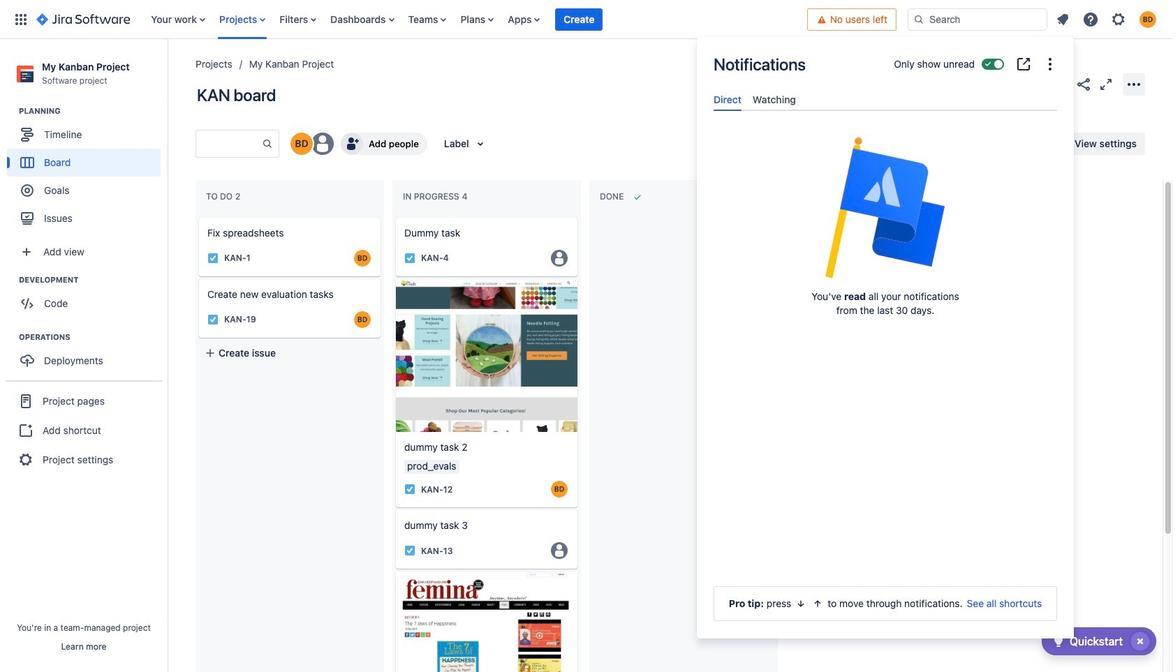 Task type: vqa. For each thing, say whether or not it's contained in the screenshot.
Info panel Image
no



Task type: describe. For each thing, give the bounding box(es) containing it.
import image
[[887, 136, 904, 152]]

development image
[[2, 272, 19, 289]]

search image
[[914, 14, 925, 25]]

1 horizontal spatial list
[[1051, 7, 1165, 32]]

add people image
[[344, 136, 361, 152]]

in progress element
[[403, 192, 471, 202]]

group for operations image
[[7, 332, 167, 380]]

check image
[[1051, 634, 1068, 650]]

planning image
[[2, 103, 19, 120]]

create issue image
[[386, 208, 403, 225]]

group for development "image"
[[7, 275, 167, 322]]

enter full screen image
[[1098, 76, 1115, 93]]

notifications image
[[1055, 11, 1072, 28]]

arrow up image
[[813, 599, 824, 610]]

dismiss quickstart image
[[1130, 631, 1152, 653]]

0 horizontal spatial list
[[144, 0, 807, 39]]

your profile and settings image
[[1140, 11, 1157, 28]]

task image
[[405, 484, 416, 496]]

heading for group corresponding to planning icon
[[19, 106, 167, 117]]

Search field
[[908, 8, 1048, 30]]

more actions image
[[1126, 76, 1143, 93]]



Task type: locate. For each thing, give the bounding box(es) containing it.
operations image
[[2, 329, 19, 346]]

settings image
[[1111, 11, 1128, 28]]

dialog
[[697, 36, 1075, 639]]

arrow down image
[[796, 599, 807, 610]]

open notifications in a new tab image
[[1016, 56, 1033, 73]]

list
[[144, 0, 807, 39], [1051, 7, 1165, 32]]

list item
[[556, 0, 603, 39]]

tab panel
[[708, 111, 1063, 124]]

heading
[[19, 106, 167, 117], [19, 275, 167, 286], [19, 332, 167, 343]]

1 heading from the top
[[19, 106, 167, 117]]

banner
[[0, 0, 1174, 39]]

2 heading from the top
[[19, 275, 167, 286]]

appswitcher icon image
[[13, 11, 29, 28]]

heading for operations image's group
[[19, 332, 167, 343]]

group for planning icon
[[7, 106, 167, 237]]

sidebar element
[[0, 39, 168, 673]]

None search field
[[908, 8, 1048, 30]]

Search this board text field
[[196, 131, 262, 156]]

2 vertical spatial heading
[[19, 332, 167, 343]]

more image
[[1042, 56, 1059, 73]]

1 vertical spatial heading
[[19, 275, 167, 286]]

3 heading from the top
[[19, 332, 167, 343]]

group
[[7, 106, 167, 237], [7, 275, 167, 322], [7, 332, 167, 380], [6, 381, 162, 480]]

0 vertical spatial heading
[[19, 106, 167, 117]]

heading for development "image"'s group
[[19, 275, 167, 286]]

task image
[[208, 253, 219, 264], [405, 253, 416, 264], [208, 314, 219, 326], [405, 546, 416, 557]]

jira software image
[[36, 11, 130, 28], [36, 11, 130, 28]]

goal image
[[21, 185, 34, 197]]

star kan board image
[[1054, 76, 1070, 93]]

create issue image
[[189, 208, 206, 225]]

primary element
[[8, 0, 807, 39]]

sidebar navigation image
[[152, 56, 183, 84]]

help image
[[1083, 11, 1100, 28]]

to do element
[[206, 192, 243, 202]]

tab list
[[708, 88, 1063, 111]]



